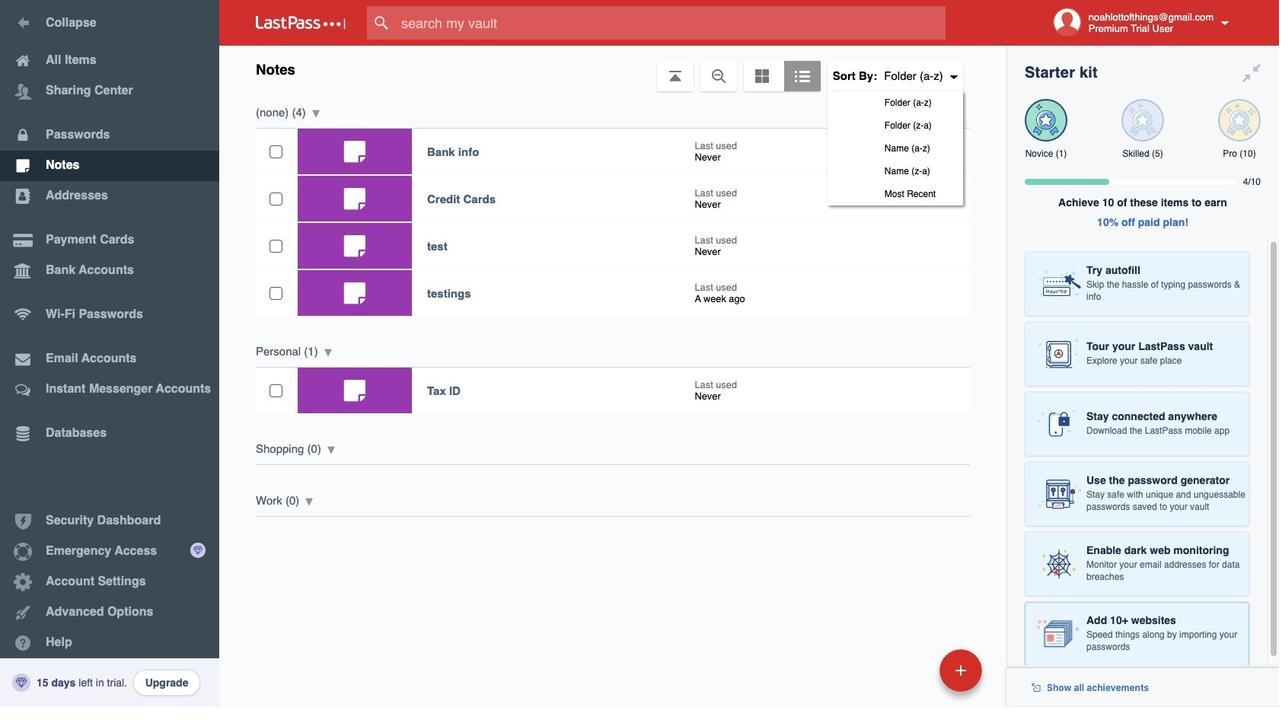 Task type: vqa. For each thing, say whether or not it's contained in the screenshot.
'New item' IMAGE
no



Task type: describe. For each thing, give the bounding box(es) containing it.
new item element
[[835, 649, 987, 692]]

search my vault text field
[[367, 6, 975, 40]]

new item navigation
[[835, 645, 991, 707]]



Task type: locate. For each thing, give the bounding box(es) containing it.
lastpass image
[[256, 16, 346, 30]]

vault options navigation
[[219, 46, 1006, 206]]

main navigation navigation
[[0, 0, 219, 707]]

Search search field
[[367, 6, 975, 40]]



